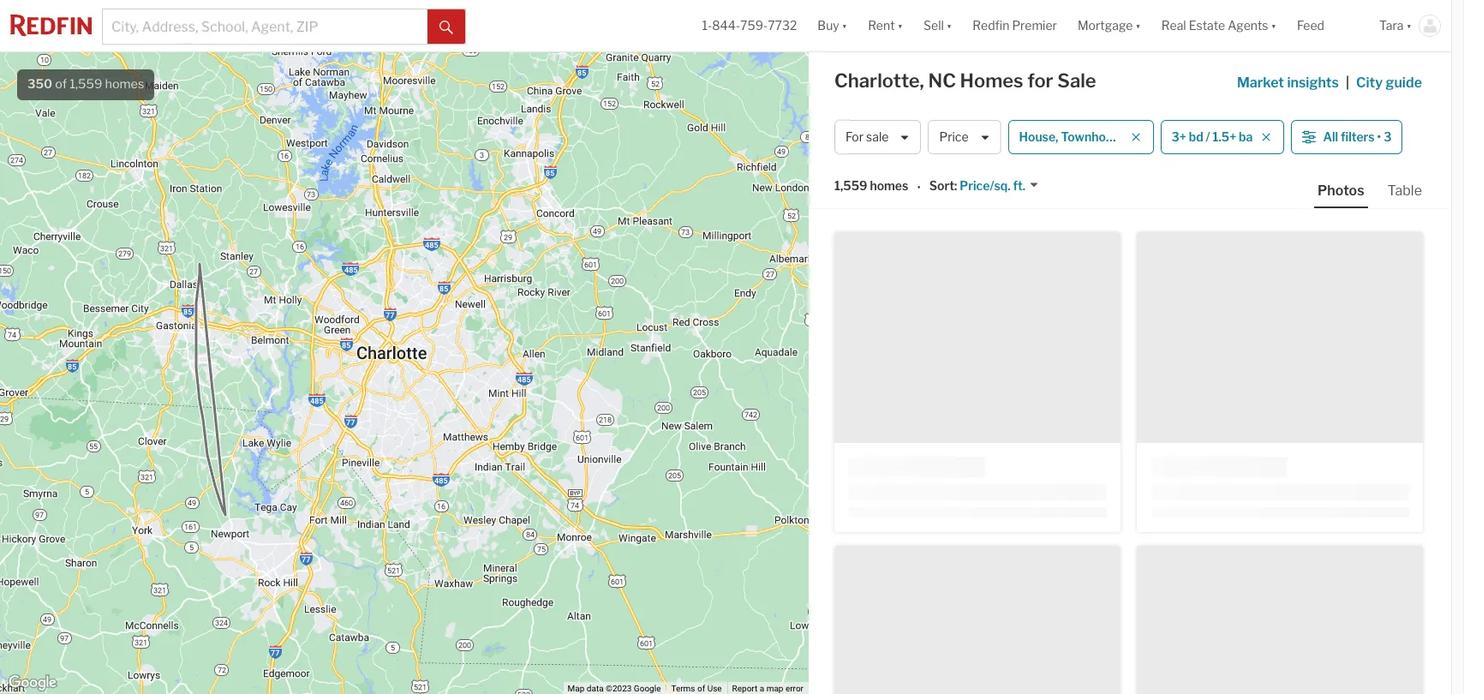 Task type: vqa. For each thing, say whether or not it's contained in the screenshot.
Interest
no



Task type: describe. For each thing, give the bounding box(es) containing it.
insights
[[1287, 75, 1339, 91]]

house, townhouse, other button
[[1008, 120, 1165, 154]]

house,
[[1019, 130, 1059, 144]]

terms of use
[[671, 684, 722, 693]]

charlotte,
[[835, 69, 924, 92]]

redfin
[[973, 18, 1010, 33]]

map
[[568, 684, 585, 693]]

price/sq. ft. button
[[957, 178, 1039, 194]]

nc
[[928, 69, 956, 92]]

remove house, townhouse, other image
[[1131, 132, 1141, 142]]

tara ▾
[[1380, 18, 1412, 33]]

sort
[[929, 179, 955, 193]]

©2023
[[606, 684, 632, 693]]

table
[[1388, 183, 1422, 199]]

sale
[[1058, 69, 1096, 92]]

map data ©2023 google
[[568, 684, 661, 693]]

350 of 1,559 homes
[[27, 76, 144, 92]]

buy
[[818, 18, 839, 33]]

350
[[27, 76, 52, 92]]

price button
[[928, 120, 1001, 154]]

townhouse,
[[1061, 130, 1129, 144]]

mortgage ▾ button
[[1078, 0, 1141, 51]]

bd
[[1189, 130, 1204, 144]]

submit search image
[[440, 20, 453, 34]]

rent ▾
[[868, 18, 903, 33]]

759-
[[740, 18, 768, 33]]

mortgage ▾
[[1078, 18, 1141, 33]]

0 horizontal spatial 1,559
[[70, 76, 102, 92]]

▾ for buy ▾
[[842, 18, 848, 33]]

all
[[1323, 130, 1339, 144]]

city
[[1356, 75, 1383, 91]]

tara
[[1380, 18, 1404, 33]]

feed
[[1297, 18, 1325, 33]]

redfin premier
[[973, 18, 1057, 33]]

data
[[587, 684, 604, 693]]

market
[[1237, 75, 1284, 91]]

real estate agents ▾
[[1162, 18, 1277, 33]]

0 vertical spatial homes
[[105, 76, 144, 92]]

report a map error link
[[732, 684, 804, 693]]

guide
[[1386, 75, 1422, 91]]

price
[[939, 130, 969, 144]]

of for terms
[[697, 684, 705, 693]]

• for filters
[[1377, 130, 1381, 144]]

use
[[707, 684, 722, 693]]

1,559 homes •
[[835, 179, 921, 194]]

price/sq. ft.
[[960, 179, 1026, 193]]

other
[[1132, 130, 1165, 144]]

▾ for sell ▾
[[947, 18, 952, 33]]

3
[[1384, 130, 1392, 144]]

for
[[1028, 69, 1054, 92]]

remove 3+ bd / 1.5+ ba image
[[1262, 132, 1272, 142]]

844-
[[712, 18, 740, 33]]

buy ▾
[[818, 18, 848, 33]]

ft.
[[1013, 179, 1026, 193]]

for
[[846, 130, 864, 144]]

premier
[[1012, 18, 1057, 33]]

error
[[786, 684, 804, 693]]



Task type: locate. For each thing, give the bounding box(es) containing it.
buy ▾ button
[[807, 0, 858, 51]]

report
[[732, 684, 758, 693]]

1-
[[702, 18, 712, 33]]

▾
[[842, 18, 848, 33], [898, 18, 903, 33], [947, 18, 952, 33], [1136, 18, 1141, 33], [1271, 18, 1277, 33], [1407, 18, 1412, 33]]

redfin premier button
[[962, 0, 1068, 51]]

map
[[767, 684, 784, 693]]

rent ▾ button
[[868, 0, 903, 51]]

house, townhouse, other
[[1019, 130, 1165, 144]]

▾ right buy
[[842, 18, 848, 33]]

▾ for rent ▾
[[898, 18, 903, 33]]

1-844-759-7732 link
[[702, 18, 797, 33]]

buy ▾ button
[[818, 0, 848, 51]]

3 ▾ from the left
[[947, 18, 952, 33]]

map region
[[0, 0, 820, 694]]

sort :
[[929, 179, 957, 193]]

• left 3
[[1377, 130, 1381, 144]]

ba
[[1239, 130, 1253, 144]]

6 ▾ from the left
[[1407, 18, 1412, 33]]

mortgage ▾ button
[[1068, 0, 1151, 51]]

1,559 inside 1,559 homes •
[[835, 179, 867, 193]]

1.5+
[[1213, 130, 1237, 144]]

1,559 down for
[[835, 179, 867, 193]]

• for homes
[[917, 180, 921, 194]]

0 horizontal spatial of
[[55, 76, 67, 92]]

•
[[1377, 130, 1381, 144], [917, 180, 921, 194]]

sell ▾ button
[[924, 0, 952, 51]]

terms
[[671, 684, 695, 693]]

/
[[1206, 130, 1210, 144]]

0 horizontal spatial homes
[[105, 76, 144, 92]]

0 vertical spatial 1,559
[[70, 76, 102, 92]]

• inside 1,559 homes •
[[917, 180, 921, 194]]

1 vertical spatial 1,559
[[835, 179, 867, 193]]

a
[[760, 684, 764, 693]]

1,559
[[70, 76, 102, 92], [835, 179, 867, 193]]

of for 350
[[55, 76, 67, 92]]

1 horizontal spatial of
[[697, 684, 705, 693]]

▾ right agents
[[1271, 18, 1277, 33]]

▾ right tara
[[1407, 18, 1412, 33]]

charlotte, nc homes for sale
[[835, 69, 1096, 92]]

1 horizontal spatial 1,559
[[835, 179, 867, 193]]

|
[[1346, 75, 1350, 91]]

1 vertical spatial of
[[697, 684, 705, 693]]

1 horizontal spatial •
[[1377, 130, 1381, 144]]

for sale button
[[835, 120, 921, 154]]

homes inside 1,559 homes •
[[870, 179, 909, 193]]

sell ▾ button
[[913, 0, 962, 51]]

3+
[[1172, 130, 1187, 144]]

mortgage
[[1078, 18, 1133, 33]]

price/sq.
[[960, 179, 1011, 193]]

market insights | city guide
[[1237, 75, 1422, 91]]

homes
[[105, 76, 144, 92], [870, 179, 909, 193]]

for sale
[[846, 130, 889, 144]]

1 ▾ from the left
[[842, 18, 848, 33]]

1-844-759-7732
[[702, 18, 797, 33]]

▾ right sell
[[947, 18, 952, 33]]

sell ▾
[[924, 18, 952, 33]]

city guide link
[[1356, 73, 1426, 93]]

:
[[955, 179, 957, 193]]

homes down for sale 'button'
[[870, 179, 909, 193]]

of left use
[[697, 684, 705, 693]]

4 ▾ from the left
[[1136, 18, 1141, 33]]

1 horizontal spatial homes
[[870, 179, 909, 193]]

1,559 right 350
[[70, 76, 102, 92]]

homes
[[960, 69, 1024, 92]]

3+ bd / 1.5+ ba
[[1172, 130, 1253, 144]]

• left sort
[[917, 180, 921, 194]]

5 ▾ from the left
[[1271, 18, 1277, 33]]

photos button
[[1314, 182, 1384, 208]]

photos
[[1318, 183, 1365, 199]]

report a map error
[[732, 684, 804, 693]]

of
[[55, 76, 67, 92], [697, 684, 705, 693]]

all filters • 3 button
[[1292, 120, 1403, 154]]

▾ right mortgage
[[1136, 18, 1141, 33]]

1 vertical spatial •
[[917, 180, 921, 194]]

7732
[[768, 18, 797, 33]]

table button
[[1384, 182, 1426, 206]]

feed button
[[1287, 0, 1369, 51]]

google image
[[4, 672, 61, 694]]

rent ▾ button
[[858, 0, 913, 51]]

estate
[[1189, 18, 1225, 33]]

terms of use link
[[671, 684, 722, 693]]

of right 350
[[55, 76, 67, 92]]

all filters • 3
[[1323, 130, 1392, 144]]

2 ▾ from the left
[[898, 18, 903, 33]]

homes right 350
[[105, 76, 144, 92]]

City, Address, School, Agent, ZIP search field
[[103, 9, 428, 44]]

3+ bd / 1.5+ ba button
[[1161, 120, 1285, 154]]

0 vertical spatial of
[[55, 76, 67, 92]]

▾ for mortgage ▾
[[1136, 18, 1141, 33]]

rent
[[868, 18, 895, 33]]

real estate agents ▾ button
[[1151, 0, 1287, 51]]

0 horizontal spatial •
[[917, 180, 921, 194]]

▾ right rent
[[898, 18, 903, 33]]

0 vertical spatial •
[[1377, 130, 1381, 144]]

• inside button
[[1377, 130, 1381, 144]]

sale
[[866, 130, 889, 144]]

1 vertical spatial homes
[[870, 179, 909, 193]]

▾ for tara ▾
[[1407, 18, 1412, 33]]

agents
[[1228, 18, 1269, 33]]

sell
[[924, 18, 944, 33]]

filters
[[1341, 130, 1375, 144]]

market insights link
[[1237, 56, 1339, 93]]

google
[[634, 684, 661, 693]]

real estate agents ▾ link
[[1162, 0, 1277, 51]]

real
[[1162, 18, 1186, 33]]



